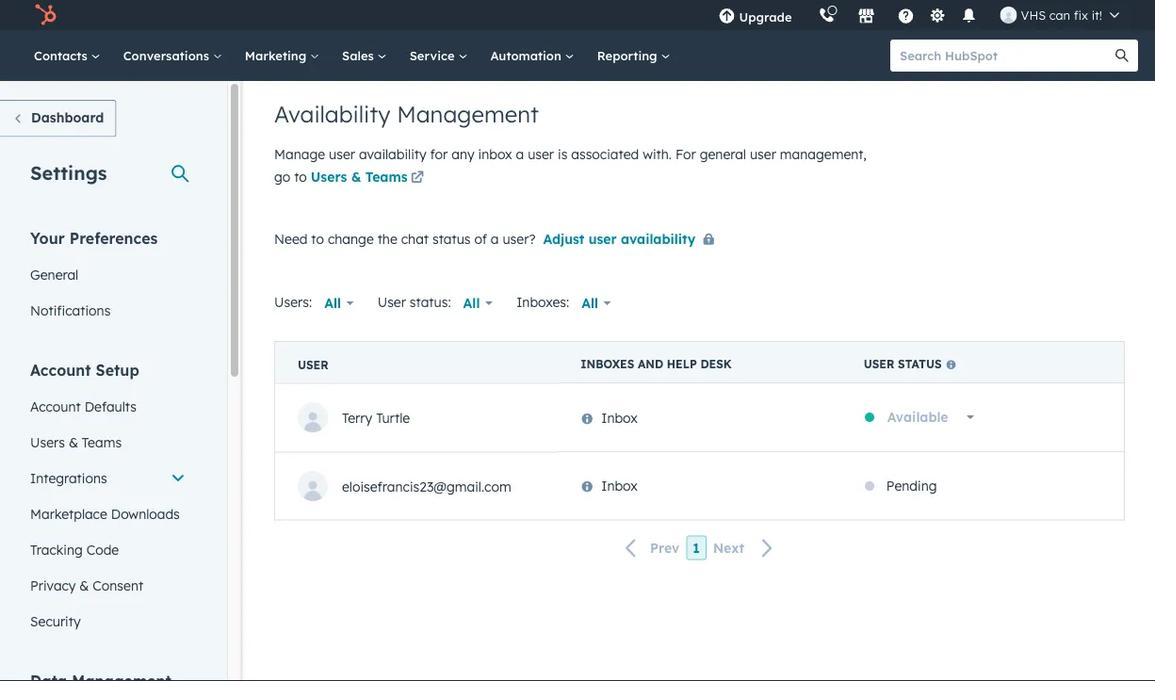 Task type: describe. For each thing, give the bounding box(es) containing it.
vhs
[[1021, 7, 1046, 23]]

settings link
[[926, 5, 950, 25]]

service
[[410, 48, 459, 63]]

inbox
[[478, 146, 512, 163]]

contacts
[[34, 48, 91, 63]]

users & teams for account
[[30, 434, 122, 451]]

account setup element
[[19, 360, 197, 640]]

for
[[430, 146, 448, 163]]

hubspot image
[[34, 4, 57, 26]]

teams for account
[[82, 434, 122, 451]]

conversations link
[[112, 30, 234, 81]]

inboxes
[[581, 357, 635, 371]]

all button for inboxes:
[[570, 285, 624, 322]]

all for users:
[[324, 295, 341, 312]]

management
[[397, 100, 539, 128]]

conversations
[[123, 48, 213, 63]]

adjust user availability
[[543, 230, 696, 247]]

notifications button
[[954, 0, 986, 30]]

it!
[[1092, 7, 1103, 23]]

tracking code
[[30, 542, 119, 558]]

1 horizontal spatial &
[[79, 577, 89, 594]]

adjust
[[543, 230, 585, 247]]

available
[[888, 409, 949, 426]]

security link
[[19, 604, 197, 640]]

code
[[86, 542, 119, 558]]

upgrade
[[740, 9, 792, 25]]

change
[[328, 230, 374, 247]]

of
[[475, 230, 487, 247]]

marketplace downloads
[[30, 506, 180, 522]]

availability for adjust
[[621, 230, 696, 247]]

integrations button
[[19, 461, 197, 496]]

users for account setup
[[30, 434, 65, 451]]

reporting link
[[586, 30, 682, 81]]

need
[[274, 230, 308, 247]]

teams for availability
[[366, 169, 408, 185]]

account defaults link
[[19, 389, 197, 425]]

contacts link
[[23, 30, 112, 81]]

link opens in a new window image
[[411, 172, 424, 185]]

user down availability
[[329, 146, 355, 163]]

for
[[676, 146, 696, 163]]

& for account
[[69, 434, 78, 451]]

terry turtle image
[[1001, 7, 1018, 24]]

& for availability
[[351, 169, 361, 185]]

inboxes and help desk
[[581, 357, 732, 371]]

manage user availability for any inbox a user is associated with. for general user management, go to
[[274, 146, 867, 185]]

management,
[[780, 146, 867, 163]]

help
[[667, 357, 697, 371]]

your preferences
[[30, 229, 158, 247]]

and
[[638, 357, 664, 371]]

privacy
[[30, 577, 76, 594]]

prev
[[650, 540, 680, 557]]

1
[[693, 540, 700, 556]]

dashboard link
[[0, 100, 116, 137]]

security
[[30, 613, 81, 630]]

availability management
[[274, 100, 539, 128]]

integrations
[[30, 470, 107, 486]]

Search HubSpot search field
[[891, 40, 1122, 72]]

can
[[1050, 7, 1071, 23]]

1 vertical spatial to
[[311, 230, 324, 247]]

downloads
[[111, 506, 180, 522]]

account setup
[[30, 361, 139, 379]]

fix
[[1074, 7, 1089, 23]]

user?
[[503, 230, 536, 247]]

manage
[[274, 146, 325, 163]]

tracking
[[30, 542, 83, 558]]

prev button
[[615, 536, 687, 561]]

notifications image
[[961, 8, 978, 25]]

user right 'general'
[[750, 146, 777, 163]]

notifications link
[[19, 293, 197, 329]]

availability for manage
[[359, 146, 427, 163]]

a inside manage user availability for any inbox a user is associated with. for general user management, go to
[[516, 146, 524, 163]]

is
[[558, 146, 568, 163]]

to inside manage user availability for any inbox a user is associated with. for general user management, go to
[[294, 169, 307, 185]]

user inside adjust user availability 'button'
[[589, 230, 617, 247]]

user status
[[864, 357, 942, 371]]

sales
[[342, 48, 378, 63]]

search button
[[1107, 40, 1139, 72]]

status
[[433, 230, 471, 247]]

turtle
[[376, 409, 410, 426]]

reporting
[[597, 48, 661, 63]]

inbox for eloisefrancis23@gmail.com
[[602, 478, 638, 494]]

next
[[714, 540, 745, 557]]

tracking code link
[[19, 532, 197, 568]]

settings image
[[930, 8, 947, 25]]

with.
[[643, 146, 672, 163]]

general
[[30, 266, 78, 283]]

inboxes:
[[517, 294, 570, 310]]



Task type: vqa. For each thing, say whether or not it's contained in the screenshot.
Marketing
yes



Task type: locate. For each thing, give the bounding box(es) containing it.
calling icon button
[[811, 3, 843, 28]]

all button
[[312, 285, 366, 322], [451, 285, 505, 322], [570, 285, 624, 322]]

1 horizontal spatial all button
[[451, 285, 505, 322]]

help image
[[898, 8, 915, 25]]

account down account setup
[[30, 398, 81, 415]]

1 horizontal spatial users & teams
[[311, 169, 408, 185]]

teams down account defaults link
[[82, 434, 122, 451]]

account up account defaults
[[30, 361, 91, 379]]

menu
[[706, 0, 1133, 30]]

user right adjust
[[589, 230, 617, 247]]

availability inside manage user availability for any inbox a user is associated with. for general user management, go to
[[359, 146, 427, 163]]

0 vertical spatial to
[[294, 169, 307, 185]]

upgrade image
[[719, 8, 736, 25]]

all right status:
[[463, 295, 480, 312]]

0 vertical spatial teams
[[366, 169, 408, 185]]

inbox for terry turtle
[[602, 409, 638, 426]]

all button for users:
[[312, 285, 366, 322]]

all for inboxes:
[[582, 295, 599, 312]]

1 vertical spatial inbox
[[602, 478, 638, 494]]

users & teams
[[311, 169, 408, 185], [30, 434, 122, 451]]

status
[[898, 357, 942, 371]]

notifications
[[30, 302, 111, 319]]

1 account from the top
[[30, 361, 91, 379]]

desk
[[701, 357, 732, 371]]

users & teams left link opens in a new window icon
[[311, 169, 408, 185]]

associated
[[572, 146, 639, 163]]

3 all from the left
[[582, 295, 599, 312]]

user down users:
[[298, 358, 329, 372]]

your preferences element
[[19, 228, 197, 329]]

marketing
[[245, 48, 310, 63]]

2 horizontal spatial all button
[[570, 285, 624, 322]]

availability up link opens in a new window icon
[[359, 146, 427, 163]]

consent
[[93, 577, 143, 594]]

2 inbox from the top
[[602, 478, 638, 494]]

users & teams link down defaults
[[19, 425, 197, 461]]

setup
[[96, 361, 139, 379]]

users for availability management
[[311, 169, 347, 185]]

general link
[[19, 257, 197, 293]]

general
[[700, 146, 747, 163]]

2 vertical spatial &
[[79, 577, 89, 594]]

teams left link opens in a new window icon
[[366, 169, 408, 185]]

settings
[[30, 161, 107, 184]]

search image
[[1116, 49, 1129, 62]]

inbox down inboxes
[[602, 409, 638, 426]]

users & teams link for account
[[19, 425, 197, 461]]

all right users:
[[324, 295, 341, 312]]

0 vertical spatial availability
[[359, 146, 427, 163]]

account defaults
[[30, 398, 137, 415]]

teams
[[366, 169, 408, 185], [82, 434, 122, 451]]

1 horizontal spatial users & teams link
[[311, 167, 428, 190]]

0 horizontal spatial users
[[30, 434, 65, 451]]

a right the of on the left top of the page
[[491, 230, 499, 247]]

users down manage
[[311, 169, 347, 185]]

user for user
[[298, 358, 329, 372]]

all button for user status:
[[451, 285, 505, 322]]

users & teams up integrations
[[30, 434, 122, 451]]

sales link
[[331, 30, 398, 81]]

1 horizontal spatial a
[[516, 146, 524, 163]]

0 horizontal spatial users & teams link
[[19, 425, 197, 461]]

users
[[311, 169, 347, 185], [30, 434, 65, 451]]

users & teams for availability
[[311, 169, 408, 185]]

any
[[452, 146, 475, 163]]

automation
[[491, 48, 565, 63]]

0 horizontal spatial &
[[69, 434, 78, 451]]

1 button
[[687, 536, 707, 561]]

users:
[[274, 294, 312, 310]]

1 horizontal spatial user
[[864, 357, 895, 371]]

1 vertical spatial users
[[30, 434, 65, 451]]

menu item
[[806, 0, 809, 30]]

availability
[[359, 146, 427, 163], [621, 230, 696, 247]]

inbox
[[602, 409, 638, 426], [602, 478, 638, 494]]

1 vertical spatial account
[[30, 398, 81, 415]]

0 horizontal spatial availability
[[359, 146, 427, 163]]

0 vertical spatial inbox
[[602, 409, 638, 426]]

0 vertical spatial users
[[311, 169, 347, 185]]

2 user from the left
[[298, 358, 329, 372]]

marketplace
[[30, 506, 107, 522]]

1 horizontal spatial users
[[311, 169, 347, 185]]

user
[[329, 146, 355, 163], [528, 146, 554, 163], [750, 146, 777, 163], [589, 230, 617, 247]]

chat
[[401, 230, 429, 247]]

available button
[[876, 399, 987, 436]]

& left link opens in a new window image
[[351, 169, 361, 185]]

account for account defaults
[[30, 398, 81, 415]]

privacy & consent link
[[19, 568, 197, 604]]

3 all button from the left
[[570, 285, 624, 322]]

pending
[[887, 478, 938, 494]]

& right privacy
[[79, 577, 89, 594]]

to right need
[[311, 230, 324, 247]]

all for user status:
[[463, 295, 480, 312]]

preferences
[[69, 229, 158, 247]]

1 vertical spatial availability
[[621, 230, 696, 247]]

2 all button from the left
[[451, 285, 505, 322]]

1 vertical spatial users & teams link
[[19, 425, 197, 461]]

user left status
[[864, 357, 895, 371]]

need to change the chat status of a user?
[[274, 230, 536, 247]]

all button down the of on the left top of the page
[[451, 285, 505, 322]]

account for account setup
[[30, 361, 91, 379]]

1 vertical spatial users & teams
[[30, 434, 122, 451]]

& up integrations
[[69, 434, 78, 451]]

all button left user
[[312, 285, 366, 322]]

all button up inboxes
[[570, 285, 624, 322]]

help button
[[890, 0, 922, 30]]

automation link
[[479, 30, 586, 81]]

user status:
[[378, 294, 451, 310]]

all
[[324, 295, 341, 312], [463, 295, 480, 312], [582, 295, 599, 312]]

0 vertical spatial users & teams link
[[311, 167, 428, 190]]

users & teams link up change
[[311, 167, 428, 190]]

users & teams link
[[311, 167, 428, 190], [19, 425, 197, 461]]

1 vertical spatial teams
[[82, 434, 122, 451]]

1 vertical spatial a
[[491, 230, 499, 247]]

eloisefrancis23@gmail.com
[[342, 478, 512, 495]]

marketplace downloads link
[[19, 496, 197, 532]]

0 horizontal spatial users & teams
[[30, 434, 122, 451]]

defaults
[[85, 398, 137, 415]]

marketplaces button
[[847, 0, 887, 30]]

user for user status
[[864, 357, 895, 371]]

0 horizontal spatial user
[[298, 358, 329, 372]]

users & teams inside account setup "element"
[[30, 434, 122, 451]]

marketing link
[[234, 30, 331, 81]]

2 horizontal spatial &
[[351, 169, 361, 185]]

0 horizontal spatial all
[[324, 295, 341, 312]]

user left 'is'
[[528, 146, 554, 163]]

0 horizontal spatial a
[[491, 230, 499, 247]]

users & teams link for availability
[[311, 167, 428, 190]]

1 all from the left
[[324, 295, 341, 312]]

terry
[[342, 409, 373, 426]]

marketplaces image
[[858, 8, 875, 25]]

users up integrations
[[30, 434, 65, 451]]

0 vertical spatial a
[[516, 146, 524, 163]]

&
[[351, 169, 361, 185], [69, 434, 78, 451], [79, 577, 89, 594]]

1 vertical spatial &
[[69, 434, 78, 451]]

0 vertical spatial users & teams
[[311, 169, 408, 185]]

go
[[274, 169, 291, 185]]

the
[[378, 230, 398, 247]]

0 vertical spatial account
[[30, 361, 91, 379]]

service link
[[398, 30, 479, 81]]

link opens in a new window image
[[411, 167, 424, 190]]

account
[[30, 361, 91, 379], [30, 398, 81, 415]]

a
[[516, 146, 524, 163], [491, 230, 499, 247]]

0 horizontal spatial teams
[[82, 434, 122, 451]]

availability inside 'button'
[[621, 230, 696, 247]]

2 account from the top
[[30, 398, 81, 415]]

0 horizontal spatial to
[[294, 169, 307, 185]]

status:
[[410, 294, 451, 310]]

1 horizontal spatial all
[[463, 295, 480, 312]]

teams inside account setup "element"
[[82, 434, 122, 451]]

availability
[[274, 100, 391, 128]]

hubspot link
[[23, 4, 71, 26]]

0 horizontal spatial all button
[[312, 285, 366, 322]]

user
[[864, 357, 895, 371], [298, 358, 329, 372]]

menu containing vhs can fix it!
[[706, 0, 1133, 30]]

your
[[30, 229, 65, 247]]

1 inbox from the top
[[602, 409, 638, 426]]

next button
[[707, 536, 785, 561]]

1 horizontal spatial to
[[311, 230, 324, 247]]

to right go
[[294, 169, 307, 185]]

1 horizontal spatial availability
[[621, 230, 696, 247]]

pagination navigation
[[274, 536, 1126, 561]]

2 horizontal spatial all
[[582, 295, 599, 312]]

a right inbox
[[516, 146, 524, 163]]

inbox up the prev 'button'
[[602, 478, 638, 494]]

vhs can fix it! button
[[989, 0, 1131, 30]]

0 vertical spatial &
[[351, 169, 361, 185]]

dashboard
[[31, 109, 104, 126]]

calling icon image
[[819, 7, 836, 24]]

user
[[378, 294, 406, 310]]

2 all from the left
[[463, 295, 480, 312]]

1 user from the left
[[864, 357, 895, 371]]

all right inboxes:
[[582, 295, 599, 312]]

vhs can fix it!
[[1021, 7, 1103, 23]]

1 horizontal spatial teams
[[366, 169, 408, 185]]

1 all button from the left
[[312, 285, 366, 322]]

adjust user availability button
[[543, 228, 722, 252]]

availability down the with.
[[621, 230, 696, 247]]

users inside account setup "element"
[[30, 434, 65, 451]]



